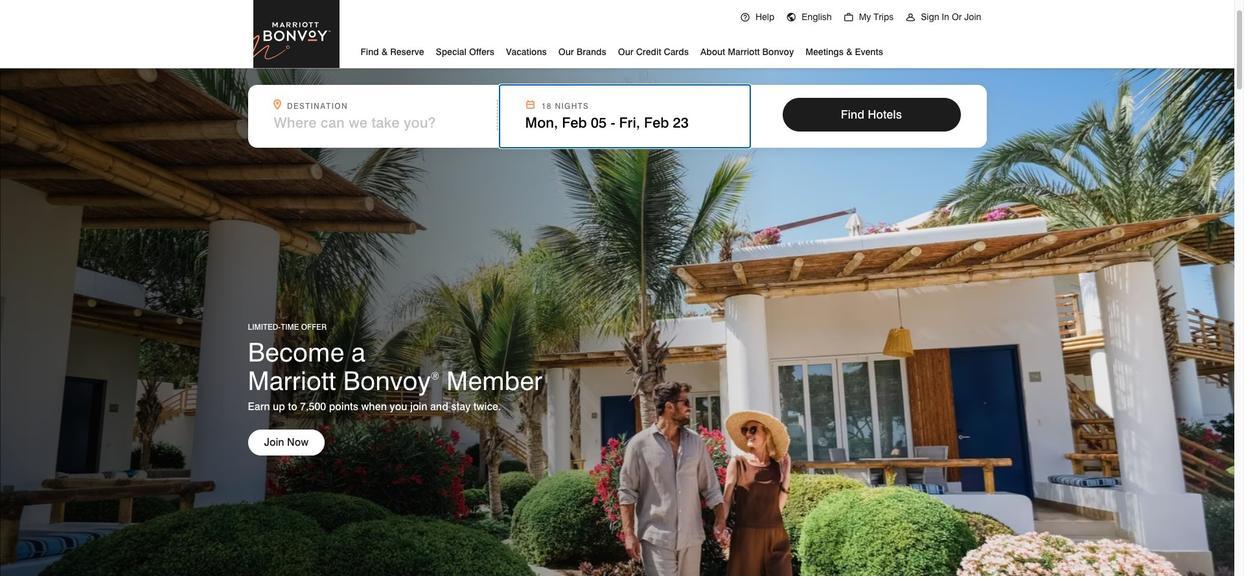 Task type: describe. For each thing, give the bounding box(es) containing it.
Where can we take you? text field
[[274, 114, 472, 131]]

destination field
[[274, 114, 489, 131]]

round image
[[844, 12, 854, 23]]



Task type: locate. For each thing, give the bounding box(es) containing it.
2 round image from the left
[[786, 12, 797, 23]]

1 round image from the left
[[740, 12, 751, 23]]

None search field
[[248, 85, 987, 148]]

0 horizontal spatial round image
[[740, 12, 751, 23]]

2 horizontal spatial round image
[[906, 12, 916, 23]]

round image
[[740, 12, 751, 23], [786, 12, 797, 23], [906, 12, 916, 23]]

3 round image from the left
[[906, 12, 916, 23]]

1 horizontal spatial round image
[[786, 12, 797, 23]]



Task type: vqa. For each thing, say whether or not it's contained in the screenshot.
row group to the left
no



